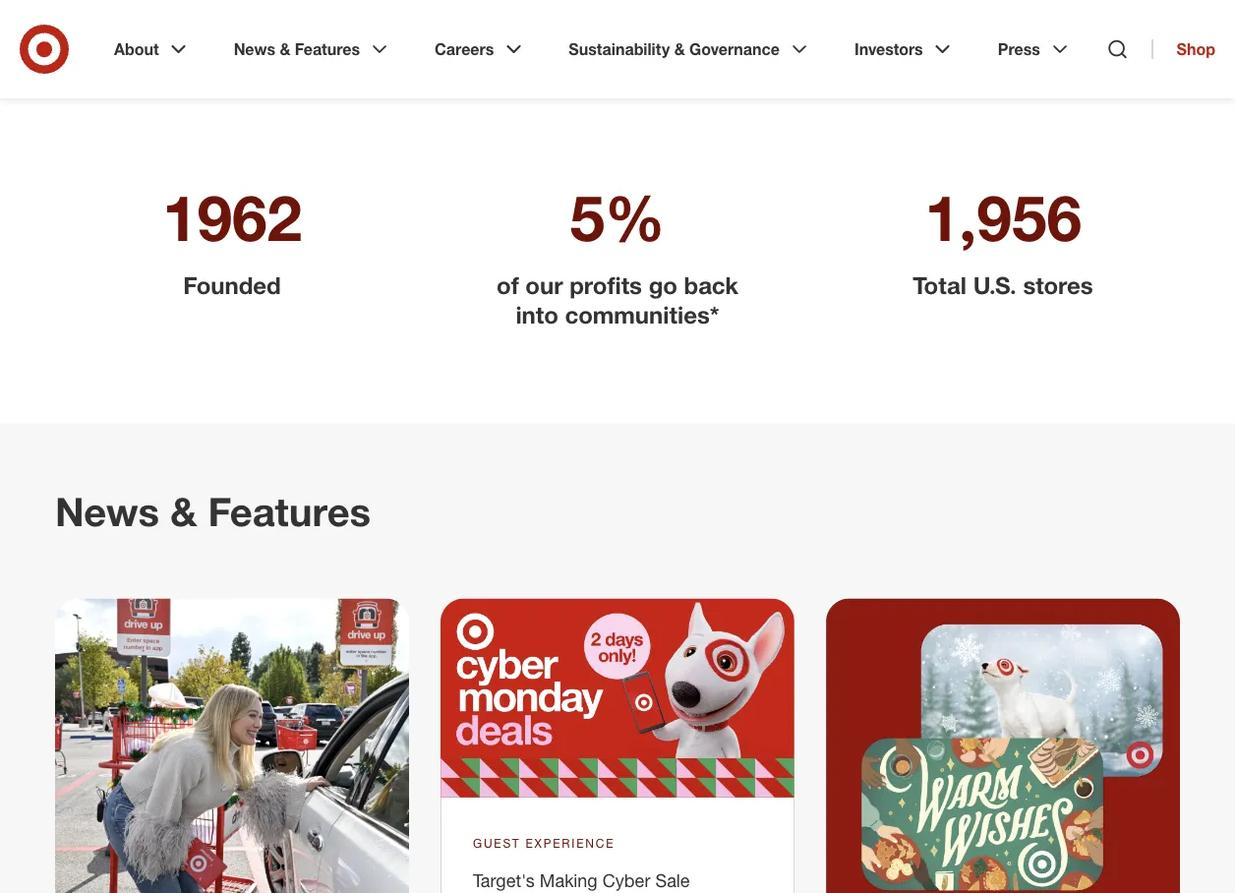 Task type: describe. For each thing, give the bounding box(es) containing it.
1 vertical spatial features
[[208, 487, 371, 535]]

guest
[[473, 836, 521, 850]]

1962
[[162, 179, 302, 255]]

& for the sustainability & governance link
[[674, 39, 685, 59]]

governance
[[690, 39, 780, 59]]

total
[[913, 271, 967, 299]]

target's making cyber sale
[[473, 870, 690, 893]]

target
[[451, 37, 567, 85]]

cyber
[[603, 870, 651, 891]]

1 vertical spatial news & features
[[55, 487, 371, 535]]

into
[[516, 300, 559, 329]]

press link
[[984, 24, 1086, 75]]

back
[[684, 271, 739, 299]]

a
[[626, 37, 648, 85]]

shop
[[1177, 39, 1216, 59]]

communities*
[[565, 300, 720, 329]]

target's making the holidays bright with a little help from hilary duff image
[[55, 599, 409, 893]]

sustainability & governance link
[[555, 24, 825, 75]]

stores
[[1023, 271, 1094, 299]]

1,956
[[925, 179, 1082, 255]]

news & features link
[[220, 24, 405, 75]]

guest experience
[[473, 836, 615, 850]]

0 horizontal spatial &
[[170, 487, 197, 535]]

our
[[526, 271, 563, 299]]

profits
[[570, 271, 642, 299]]

careers link
[[421, 24, 539, 75]]

shop link
[[1152, 39, 1216, 59]]

careers
[[435, 39, 494, 59]]

press
[[998, 39, 1040, 59]]



Task type: locate. For each thing, give the bounding box(es) containing it.
investors link
[[841, 24, 969, 75]]

sustainability
[[569, 39, 670, 59]]

founded
[[183, 271, 281, 299]]

target's
[[473, 870, 535, 891]]

investors
[[855, 39, 923, 59]]

total u.s. stores
[[913, 271, 1094, 299]]

making
[[540, 870, 598, 891]]

go
[[649, 271, 678, 299]]

0 vertical spatial news
[[234, 39, 275, 59]]

news & features inside 'news & features' link
[[234, 39, 360, 59]]

target at a glance
[[451, 37, 785, 85]]

guest experience link
[[473, 834, 615, 852]]

8 scam-busting tips for the holidays from a top retail cybersecurity expert at target image
[[826, 599, 1180, 893]]

1 horizontal spatial news
[[234, 39, 275, 59]]

about
[[114, 39, 159, 59]]

news
[[234, 39, 275, 59], [55, 487, 159, 535]]

of our profits go back into communities*
[[497, 271, 739, 329]]

of
[[497, 271, 519, 299]]

news & features
[[234, 39, 360, 59], [55, 487, 371, 535]]

1 horizontal spatial &
[[280, 39, 291, 59]]

glance
[[659, 37, 785, 85]]

u.s.
[[973, 271, 1017, 299]]

sustainability & governance
[[569, 39, 780, 59]]

experience
[[526, 836, 615, 850]]

0 vertical spatial news & features
[[234, 39, 360, 59]]

2 horizontal spatial &
[[674, 39, 685, 59]]

features
[[295, 39, 360, 59], [208, 487, 371, 535]]

target's making cyber sale shopping easy as 1-2-3 image
[[441, 599, 795, 798]]

sale
[[656, 870, 690, 891]]

&
[[280, 39, 291, 59], [674, 39, 685, 59], [170, 487, 197, 535]]

target's making cyber sale link
[[473, 870, 690, 893]]

about link
[[100, 24, 204, 75]]

0 horizontal spatial news
[[55, 487, 159, 535]]

5%
[[570, 179, 665, 255]]

0 vertical spatial features
[[295, 39, 360, 59]]

& for 'news & features' link
[[280, 39, 291, 59]]

1 vertical spatial news
[[55, 487, 159, 535]]

at
[[578, 37, 615, 85]]



Task type: vqa. For each thing, say whether or not it's contained in the screenshot.
OCT corresponding to Grocery Shopping on Target.com Just Got Even More Convenient with This New SNAP Payment Option
no



